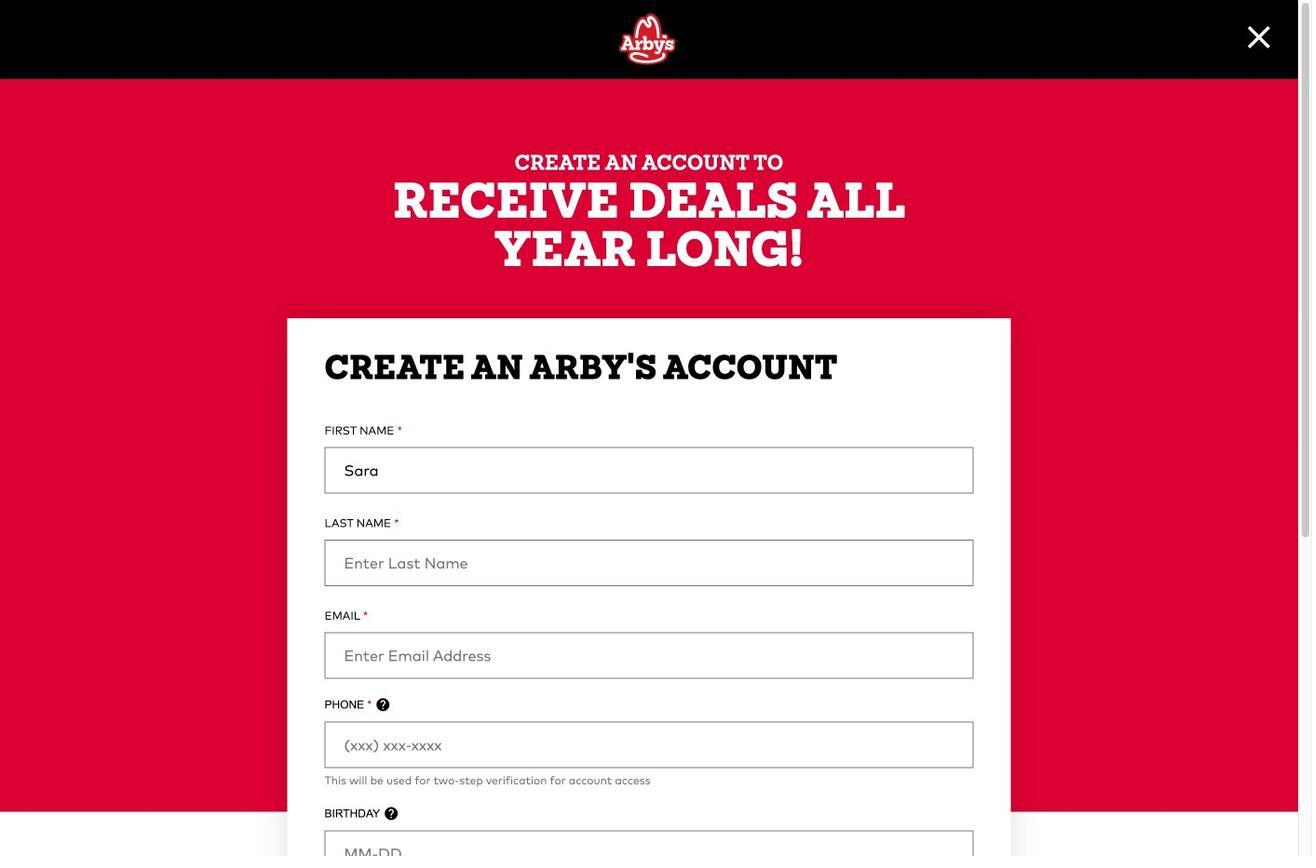 Task type: locate. For each thing, give the bounding box(es) containing it.
main page image
[[619, 14, 679, 66]]



Task type: describe. For each thing, give the bounding box(es) containing it.
informational icon birthdate image
[[385, 808, 398, 821]]

close image
[[1248, 26, 1270, 48]]

Enter First Name field
[[325, 447, 974, 494]]

Enter Last Name field
[[325, 540, 974, 587]]

(xxx) xxx-xxxx telephone field
[[325, 722, 974, 769]]

Enter Email Address field
[[325, 633, 974, 679]]

informational icon phone image
[[376, 699, 389, 712]]

MM-DD text field
[[325, 831, 974, 857]]



